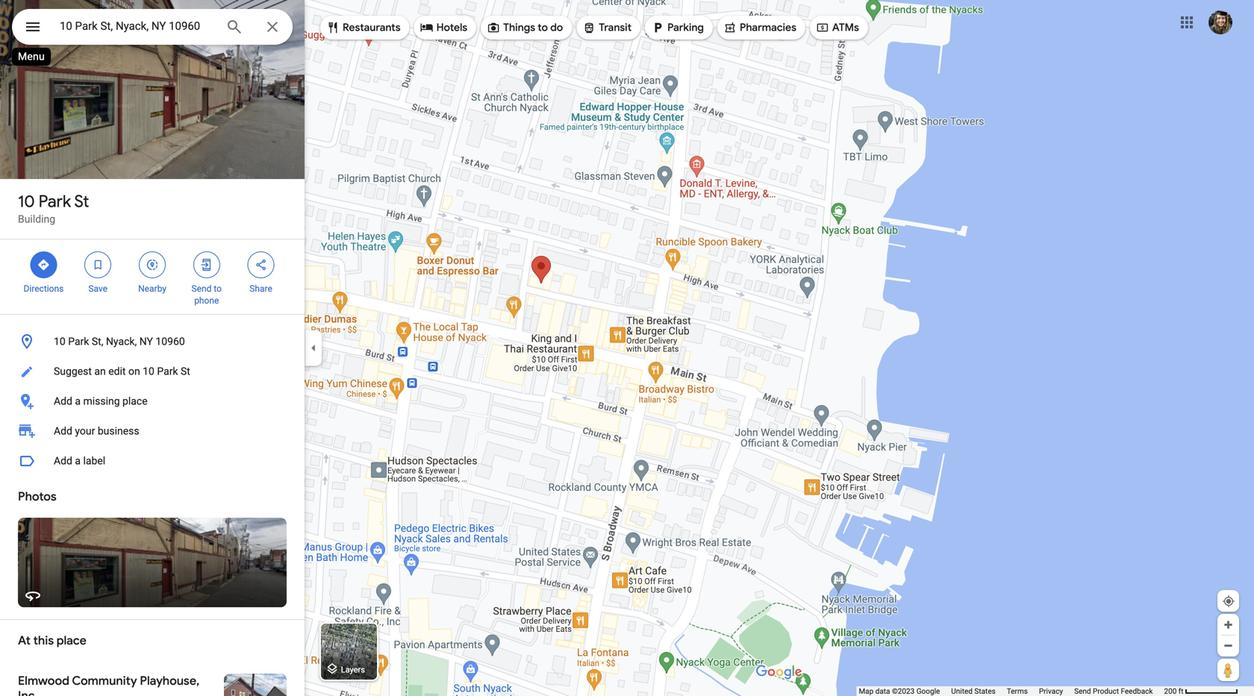 Task type: locate. For each thing, give the bounding box(es) containing it.
0 vertical spatial park
[[39, 191, 71, 212]]

place
[[122, 395, 148, 408], [57, 633, 86, 649]]

send up phone
[[192, 284, 212, 294]]

send left product
[[1074, 687, 1091, 696]]

0 vertical spatial add
[[54, 395, 72, 408]]

place down on
[[122, 395, 148, 408]]

0 vertical spatial st
[[74, 191, 89, 212]]

st,
[[92, 336, 103, 348]]

2 vertical spatial add
[[54, 455, 72, 467]]

business
[[98, 425, 139, 437]]

1 vertical spatial 10
[[54, 336, 65, 348]]

10 Park St, Nyack, NY 10960 field
[[12, 9, 293, 45]]

0 vertical spatial send
[[192, 284, 212, 294]]

0 horizontal spatial 10
[[18, 191, 35, 212]]

0 horizontal spatial send
[[192, 284, 212, 294]]

10 for st,
[[54, 336, 65, 348]]

an
[[94, 365, 106, 378]]

2 a from the top
[[75, 455, 81, 467]]

hotels
[[436, 21, 467, 34]]

to up phone
[[214, 284, 222, 294]]

send inside send to phone
[[192, 284, 212, 294]]

transit
[[599, 21, 632, 34]]

0 vertical spatial 10
[[18, 191, 35, 212]]

 pharmacies
[[723, 19, 797, 36]]

to left do
[[538, 21, 548, 34]]

product
[[1093, 687, 1119, 696]]

footer
[[859, 687, 1164, 697]]

10 up suggest
[[54, 336, 65, 348]]


[[487, 19, 500, 36]]

2 vertical spatial 10
[[143, 365, 154, 378]]

park inside 10 park st building
[[39, 191, 71, 212]]

photos
[[18, 489, 57, 505]]

10 inside 10 park st building
[[18, 191, 35, 212]]

 atms
[[816, 19, 859, 36]]

3 add from the top
[[54, 455, 72, 467]]

1 add from the top
[[54, 395, 72, 408]]

to
[[538, 21, 548, 34], [214, 284, 222, 294]]

add down suggest
[[54, 395, 72, 408]]

place right this
[[57, 633, 86, 649]]

add
[[54, 395, 72, 408], [54, 425, 72, 437], [54, 455, 72, 467]]

©2023
[[892, 687, 915, 696]]

add a label
[[54, 455, 105, 467]]

google
[[917, 687, 940, 696]]

 things to do
[[487, 19, 563, 36]]

missing
[[83, 395, 120, 408]]

10 right on
[[143, 365, 154, 378]]

map
[[859, 687, 874, 696]]

1 vertical spatial place
[[57, 633, 86, 649]]

0 horizontal spatial place
[[57, 633, 86, 649]]

1 vertical spatial a
[[75, 455, 81, 467]]

atms
[[832, 21, 859, 34]]

elmwood community playhouse, inc.
[[18, 674, 200, 697]]

park
[[39, 191, 71, 212], [68, 336, 89, 348], [157, 365, 178, 378]]

directions
[[23, 284, 64, 294]]

add inside 'add a missing place' button
[[54, 395, 72, 408]]

privacy
[[1039, 687, 1063, 696]]

show your location image
[[1222, 595, 1236, 608]]


[[91, 257, 105, 273]]

send to phone
[[192, 284, 222, 306]]

1 horizontal spatial st
[[181, 365, 190, 378]]

park left st,
[[68, 336, 89, 348]]

1 vertical spatial st
[[181, 365, 190, 378]]

1 horizontal spatial 10
[[54, 336, 65, 348]]

add your business link
[[0, 417, 305, 446]]

zoom in image
[[1223, 620, 1234, 631]]


[[326, 19, 340, 36]]

1 vertical spatial park
[[68, 336, 89, 348]]

1 horizontal spatial send
[[1074, 687, 1091, 696]]

actions for 10 park st region
[[0, 240, 305, 314]]

a
[[75, 395, 81, 408], [75, 455, 81, 467]]

zoom out image
[[1223, 641, 1234, 652]]

add for add a label
[[54, 455, 72, 467]]

united states
[[951, 687, 996, 696]]

0 vertical spatial a
[[75, 395, 81, 408]]

0 vertical spatial to
[[538, 21, 548, 34]]

add inside add your business link
[[54, 425, 72, 437]]

1 a from the top
[[75, 395, 81, 408]]

footer containing map data ©2023 google
[[859, 687, 1164, 697]]

collapse side panel image
[[305, 340, 322, 356]]

add left 'your'
[[54, 425, 72, 437]]

map data ©2023 google
[[859, 687, 940, 696]]

st inside button
[[181, 365, 190, 378]]

a inside button
[[75, 395, 81, 408]]

10
[[18, 191, 35, 212], [54, 336, 65, 348], [143, 365, 154, 378]]


[[37, 257, 50, 273]]

add your business
[[54, 425, 139, 437]]

park up building
[[39, 191, 71, 212]]

add inside add a label 'button'
[[54, 455, 72, 467]]

2 add from the top
[[54, 425, 72, 437]]

a left "missing"
[[75, 395, 81, 408]]

None field
[[60, 17, 214, 35]]

0 horizontal spatial to
[[214, 284, 222, 294]]

 parking
[[651, 19, 704, 36]]

united
[[951, 687, 973, 696]]

park for st,
[[68, 336, 89, 348]]

add left label at left
[[54, 455, 72, 467]]

to inside  things to do
[[538, 21, 548, 34]]


[[24, 16, 42, 38]]

this
[[33, 633, 54, 649]]

1 horizontal spatial to
[[538, 21, 548, 34]]

a left label at left
[[75, 455, 81, 467]]

0 vertical spatial place
[[122, 395, 148, 408]]

google account: giulia masi  
(giulia.masi@adept.ai) image
[[1209, 11, 1233, 34]]

10 up building
[[18, 191, 35, 212]]

nearby
[[138, 284, 166, 294]]


[[651, 19, 664, 36]]

200 ft
[[1164, 687, 1184, 696]]

send inside send product feedback button
[[1074, 687, 1091, 696]]

none field inside 10 park st, nyack, ny 10960 field
[[60, 17, 214, 35]]

terms
[[1007, 687, 1028, 696]]

st inside 10 park st building
[[74, 191, 89, 212]]

suggest an edit on 10 park st button
[[0, 357, 305, 387]]

at this place
[[18, 633, 86, 649]]

200
[[1164, 687, 1177, 696]]

0 horizontal spatial st
[[74, 191, 89, 212]]

elmwood
[[18, 674, 69, 689]]

1 vertical spatial to
[[214, 284, 222, 294]]

a for missing
[[75, 395, 81, 408]]

1 vertical spatial send
[[1074, 687, 1091, 696]]

st
[[74, 191, 89, 212], [181, 365, 190, 378]]

2 horizontal spatial 10
[[143, 365, 154, 378]]

1 vertical spatial add
[[54, 425, 72, 437]]

1 horizontal spatial place
[[122, 395, 148, 408]]

add a missing place
[[54, 395, 148, 408]]

a inside 'button'
[[75, 455, 81, 467]]

send
[[192, 284, 212, 294], [1074, 687, 1091, 696]]

park down 10960
[[157, 365, 178, 378]]



Task type: vqa. For each thing, say whether or not it's contained in the screenshot.


Task type: describe. For each thing, give the bounding box(es) containing it.
10 park st, nyack, ny 10960
[[54, 336, 185, 348]]

10 park st, nyack, ny 10960 button
[[0, 327, 305, 357]]

ft
[[1179, 687, 1184, 696]]


[[583, 19, 596, 36]]

park for st
[[39, 191, 71, 212]]

10 for st
[[18, 191, 35, 212]]

send product feedback button
[[1074, 687, 1153, 697]]

layers
[[341, 665, 365, 675]]

 hotels
[[420, 19, 467, 36]]

playhouse,
[[140, 674, 200, 689]]

feedback
[[1121, 687, 1153, 696]]

 transit
[[583, 19, 632, 36]]

 restaurants
[[326, 19, 401, 36]]

building
[[18, 213, 55, 225]]

pharmacies
[[740, 21, 797, 34]]

save
[[88, 284, 108, 294]]

states
[[975, 687, 996, 696]]

 search field
[[12, 9, 293, 48]]

send for send product feedback
[[1074, 687, 1091, 696]]

add a label button
[[0, 446, 305, 476]]

phone
[[194, 296, 219, 306]]

send for send to phone
[[192, 284, 212, 294]]

ny
[[139, 336, 153, 348]]


[[146, 257, 159, 273]]

data
[[875, 687, 890, 696]]

things
[[503, 21, 535, 34]]

show street view coverage image
[[1218, 659, 1239, 682]]

inc.
[[18, 689, 38, 697]]


[[200, 257, 213, 273]]

2 vertical spatial park
[[157, 365, 178, 378]]

add a missing place button
[[0, 387, 305, 417]]

 button
[[12, 9, 54, 48]]

your
[[75, 425, 95, 437]]

community
[[72, 674, 137, 689]]

send product feedback
[[1074, 687, 1153, 696]]

on
[[128, 365, 140, 378]]

add for add your business
[[54, 425, 72, 437]]

edit
[[108, 365, 126, 378]]

parking
[[667, 21, 704, 34]]

to inside send to phone
[[214, 284, 222, 294]]

privacy button
[[1039, 687, 1063, 697]]

label
[[83, 455, 105, 467]]

at
[[18, 633, 30, 649]]

google maps element
[[0, 0, 1254, 697]]

suggest an edit on 10 park st
[[54, 365, 190, 378]]


[[816, 19, 829, 36]]

add for add a missing place
[[54, 395, 72, 408]]

a for label
[[75, 455, 81, 467]]

do
[[550, 21, 563, 34]]

restaurants
[[343, 21, 401, 34]]


[[723, 19, 737, 36]]

10 park st main content
[[0, 0, 305, 697]]


[[420, 19, 434, 36]]

terms button
[[1007, 687, 1028, 697]]

10 park st building
[[18, 191, 89, 225]]


[[254, 257, 268, 273]]

footer inside google maps element
[[859, 687, 1164, 697]]

united states button
[[951, 687, 996, 697]]

nyack,
[[106, 336, 137, 348]]

share
[[250, 284, 272, 294]]

200 ft button
[[1164, 687, 1239, 696]]

place inside 'add a missing place' button
[[122, 395, 148, 408]]

10960
[[156, 336, 185, 348]]

suggest
[[54, 365, 92, 378]]

elmwood community playhouse, inc. link
[[0, 662, 305, 697]]



